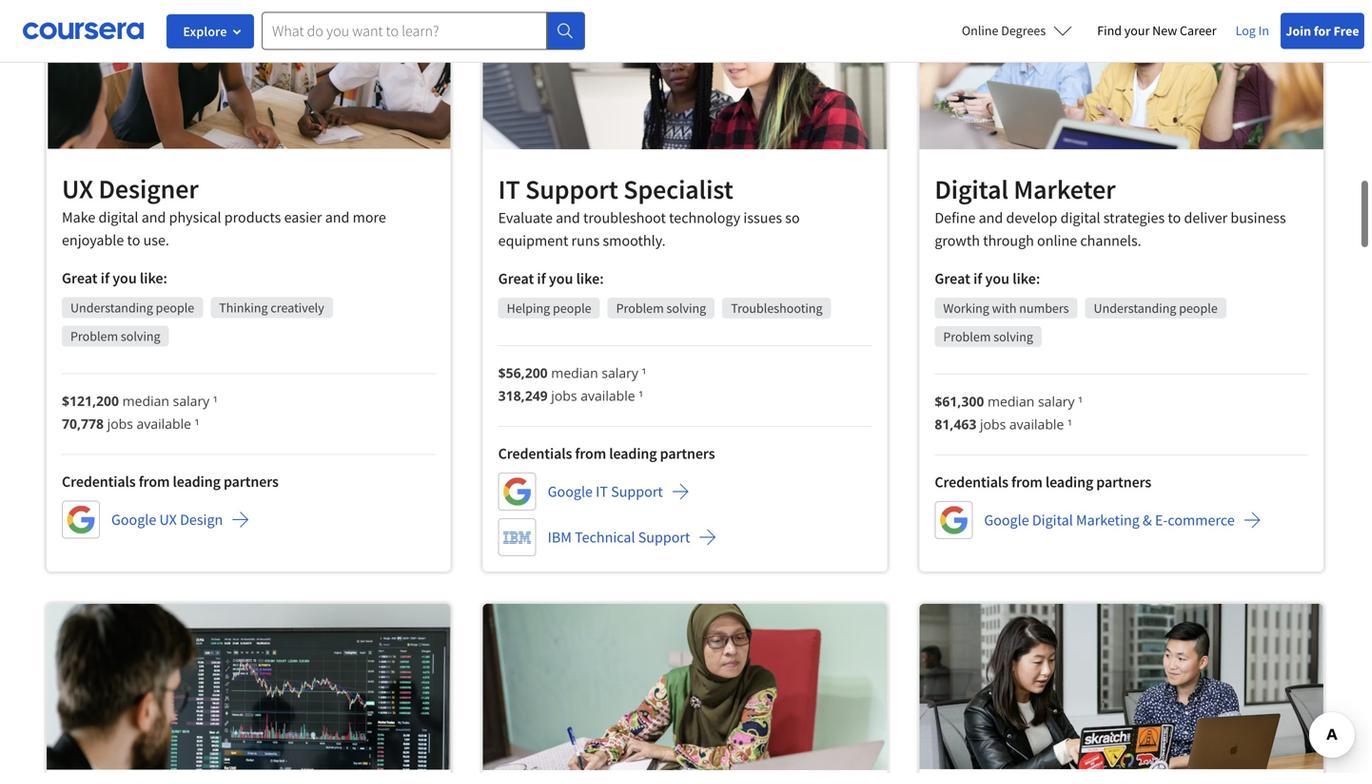 Task type: locate. For each thing, give the bounding box(es) containing it.
credentials for define
[[935, 473, 1009, 492]]

salary inside $121,200 median salary ¹ 70,778 jobs available ¹
[[173, 392, 210, 410]]

1 horizontal spatial great if you like:
[[499, 270, 604, 289]]

0 horizontal spatial great
[[62, 269, 98, 288]]

$61,300
[[935, 393, 985, 411]]

from up google ux design link
[[139, 473, 170, 492]]

available inside "$56,200 median salary ¹ 318,249 jobs available ¹"
[[581, 387, 636, 405]]

google for make
[[111, 511, 156, 530]]

1 horizontal spatial digital
[[1061, 209, 1101, 228]]

so
[[786, 209, 800, 228]]

e-
[[1156, 511, 1168, 530]]

you for make
[[113, 269, 137, 288]]

creatively
[[271, 300, 324, 317]]

$61,300 median salary ¹ 81,463 jobs available ¹
[[935, 393, 1083, 434]]

0 horizontal spatial you
[[113, 269, 137, 288]]

great up working
[[935, 270, 971, 289]]

1 horizontal spatial credentials
[[499, 445, 572, 464]]

jobs inside "$56,200 median salary ¹ 318,249 jobs available ¹"
[[551, 387, 577, 405]]

2 horizontal spatial great
[[935, 270, 971, 289]]

if up helping people at the left top
[[537, 270, 546, 289]]

0 vertical spatial support
[[526, 173, 619, 206]]

¹
[[642, 364, 647, 382], [639, 387, 644, 405], [213, 392, 218, 410], [1079, 393, 1083, 411], [195, 415, 199, 433], [1068, 416, 1073, 434]]

helping
[[507, 300, 550, 317]]

leading up google digital marketing & e-commerce link
[[1046, 473, 1094, 492]]

0 horizontal spatial to
[[127, 231, 140, 250]]

0 vertical spatial digital
[[935, 173, 1009, 206]]

explore
[[183, 23, 227, 40]]

1 horizontal spatial solving
[[667, 300, 707, 317]]

1 horizontal spatial you
[[549, 270, 573, 289]]

solving up $121,200 median salary ¹ 70,778 jobs available ¹
[[121, 328, 161, 345]]

median right '$121,200'
[[122, 392, 169, 410]]

credentials down 81,463
[[935, 473, 1009, 492]]

and left more
[[325, 208, 350, 227]]

ux up make
[[62, 172, 93, 206]]

0 horizontal spatial credentials
[[62, 473, 136, 492]]

support right technical
[[639, 528, 691, 548]]

problem down smoothly.
[[617, 300, 664, 317]]

2 horizontal spatial problem
[[944, 329, 991, 346]]

marketer
[[1014, 173, 1116, 206]]

support up runs
[[526, 173, 619, 206]]

0 horizontal spatial problem
[[70, 328, 118, 345]]

for
[[1315, 22, 1332, 40]]

like: down use.
[[140, 269, 167, 288]]

1 horizontal spatial digital
[[1033, 511, 1074, 530]]

understanding people down channels.
[[1094, 300, 1218, 317]]

partners for digital marketer
[[1097, 473, 1152, 492]]

1 horizontal spatial from
[[575, 445, 607, 464]]

ux inside the ux designer make digital and physical products easier and more enjoyable to use.
[[62, 172, 93, 206]]

google
[[548, 483, 593, 502], [111, 511, 156, 530], [985, 511, 1030, 530]]

1 horizontal spatial leading
[[609, 445, 657, 464]]

it up technical
[[596, 483, 608, 502]]

it support specialist image
[[483, 0, 888, 150]]

problem solving down smoothly.
[[617, 300, 707, 317]]

0 vertical spatial it
[[499, 173, 520, 206]]

1 horizontal spatial available
[[581, 387, 636, 405]]

2 horizontal spatial like:
[[1013, 270, 1041, 289]]

1 horizontal spatial google
[[548, 483, 593, 502]]

2 horizontal spatial leading
[[1046, 473, 1094, 492]]

problem for ux designer
[[70, 328, 118, 345]]

What do you want to learn? text field
[[262, 12, 547, 50]]

available inside $121,200 median salary ¹ 70,778 jobs available ¹
[[137, 415, 191, 433]]

understanding down enjoyable
[[70, 300, 153, 317]]

median inside "$56,200 median salary ¹ 318,249 jobs available ¹"
[[551, 364, 598, 382]]

available for make
[[137, 415, 191, 433]]

from up the google it support link
[[575, 445, 607, 464]]

available right 318,249
[[581, 387, 636, 405]]

working with numbers
[[944, 300, 1070, 317]]

great if you like: up helping people at the left top
[[499, 270, 604, 289]]

free
[[1334, 22, 1360, 40]]

join for free link
[[1281, 13, 1365, 49]]

more
[[353, 208, 386, 227]]

and
[[142, 208, 166, 227], [325, 208, 350, 227], [556, 209, 581, 228], [979, 209, 1004, 228]]

0 horizontal spatial understanding
[[70, 300, 153, 317]]

digital marketer define and develop digital strategies to deliver business growth through online channels.
[[935, 173, 1287, 251]]

great for it
[[499, 270, 534, 289]]

2 horizontal spatial great if you like:
[[935, 270, 1041, 289]]

median right $61,300
[[988, 393, 1035, 411]]

helping people
[[507, 300, 592, 317]]

from
[[575, 445, 607, 464], [139, 473, 170, 492], [1012, 473, 1043, 492]]

credentials from leading partners
[[499, 445, 715, 464], [62, 473, 279, 492], [935, 473, 1152, 492]]

$56,200
[[499, 364, 548, 382]]

available for specialist
[[581, 387, 636, 405]]

it up evaluate
[[499, 173, 520, 206]]

like: down runs
[[576, 270, 604, 289]]

great if you like: for make
[[62, 269, 167, 288]]

you down enjoyable
[[113, 269, 137, 288]]

credentials from leading partners up google it support
[[499, 445, 715, 464]]

to left the deliver
[[1168, 209, 1182, 228]]

1 horizontal spatial problem solving
[[617, 300, 707, 317]]

technical
[[575, 528, 635, 548]]

leading up google it support
[[609, 445, 657, 464]]

2 horizontal spatial credentials
[[935, 473, 1009, 492]]

1 vertical spatial support
[[611, 483, 663, 502]]

70,778
[[62, 415, 104, 433]]

problem for digital marketer
[[944, 329, 991, 346]]

jobs inside $61,300 median salary ¹ 81,463 jobs available ¹
[[981, 416, 1006, 434]]

it
[[499, 173, 520, 206], [596, 483, 608, 502]]

if down enjoyable
[[101, 269, 109, 288]]

jobs inside $121,200 median salary ¹ 70,778 jobs available ¹
[[107, 415, 133, 433]]

leading
[[609, 445, 657, 464], [173, 473, 221, 492], [1046, 473, 1094, 492]]

new
[[1153, 22, 1178, 39]]

0 horizontal spatial digital
[[98, 208, 139, 227]]

0 horizontal spatial jobs
[[107, 415, 133, 433]]

support up ibm technical support
[[611, 483, 663, 502]]

0 horizontal spatial if
[[101, 269, 109, 288]]

easier
[[284, 208, 322, 227]]

google it support
[[548, 483, 663, 502]]

great if you like: up with
[[935, 270, 1041, 289]]

if
[[101, 269, 109, 288], [537, 270, 546, 289], [974, 270, 983, 289]]

salary
[[602, 364, 639, 382], [173, 392, 210, 410], [1039, 393, 1075, 411]]

digital
[[935, 173, 1009, 206], [1033, 511, 1074, 530]]

join for free
[[1286, 22, 1360, 40]]

and up runs
[[556, 209, 581, 228]]

1 vertical spatial to
[[127, 231, 140, 250]]

available
[[581, 387, 636, 405], [137, 415, 191, 433], [1010, 416, 1065, 434]]

2 horizontal spatial median
[[988, 393, 1035, 411]]

2 horizontal spatial solving
[[994, 329, 1034, 346]]

solving
[[667, 300, 707, 317], [121, 328, 161, 345], [994, 329, 1034, 346]]

people left the thinking at top left
[[156, 300, 194, 317]]

you up helping people at the left top
[[549, 270, 573, 289]]

2 horizontal spatial people
[[1180, 300, 1218, 317]]

in
[[1259, 22, 1270, 39]]

digital inside digital marketer define and develop digital strategies to deliver business growth through online channels.
[[935, 173, 1009, 206]]

0 horizontal spatial digital
[[935, 173, 1009, 206]]

2 horizontal spatial google
[[985, 511, 1030, 530]]

available right 70,778 on the bottom of the page
[[137, 415, 191, 433]]

1 vertical spatial ux
[[159, 511, 177, 530]]

commerce
[[1168, 511, 1235, 530]]

support
[[526, 173, 619, 206], [611, 483, 663, 502], [639, 528, 691, 548]]

available for define
[[1010, 416, 1065, 434]]

0 horizontal spatial people
[[156, 300, 194, 317]]

0 horizontal spatial ux
[[62, 172, 93, 206]]

salary inside $61,300 median salary ¹ 81,463 jobs available ¹
[[1039, 393, 1075, 411]]

1 horizontal spatial if
[[537, 270, 546, 289]]

log in
[[1236, 22, 1270, 39]]

1 vertical spatial it
[[596, 483, 608, 502]]

0 horizontal spatial it
[[499, 173, 520, 206]]

digital up "online"
[[1061, 209, 1101, 228]]

support for it
[[611, 483, 663, 502]]

available inside $61,300 median salary ¹ 81,463 jobs available ¹
[[1010, 416, 1065, 434]]

understanding
[[70, 300, 153, 317], [1094, 300, 1177, 317]]

0 horizontal spatial understanding people
[[70, 300, 194, 317]]

partners for it support specialist
[[660, 445, 715, 464]]

median right $56,200
[[551, 364, 598, 382]]

2 horizontal spatial credentials from leading partners
[[935, 473, 1152, 492]]

credentials down 70,778 on the bottom of the page
[[62, 473, 136, 492]]

solving left 'troubleshooting'
[[667, 300, 707, 317]]

jobs right 318,249
[[551, 387, 577, 405]]

great if you like: down enjoyable
[[62, 269, 167, 288]]

2 horizontal spatial salary
[[1039, 393, 1075, 411]]

0 vertical spatial to
[[1168, 209, 1182, 228]]

understanding people down use.
[[70, 300, 194, 317]]

1 horizontal spatial ux
[[159, 511, 177, 530]]

problem solving up '$121,200'
[[70, 328, 161, 345]]

1 horizontal spatial like:
[[576, 270, 604, 289]]

0 vertical spatial ux
[[62, 172, 93, 206]]

salary inside "$56,200 median salary ¹ 318,249 jobs available ¹"
[[602, 364, 639, 382]]

great up helping at the top left of the page
[[499, 270, 534, 289]]

0 horizontal spatial from
[[139, 473, 170, 492]]

issues
[[744, 209, 783, 228]]

like: up numbers
[[1013, 270, 1041, 289]]

it inside it support specialist evaluate and troubleshoot technology issues so equipment runs smoothly.
[[499, 173, 520, 206]]

1 horizontal spatial partners
[[660, 445, 715, 464]]

credentials
[[499, 445, 572, 464], [62, 473, 136, 492], [935, 473, 1009, 492]]

jobs right 81,463
[[981, 416, 1006, 434]]

credentials from leading partners up the google ux design
[[62, 473, 279, 492]]

people down the deliver
[[1180, 300, 1218, 317]]

people
[[156, 300, 194, 317], [553, 300, 592, 317], [1180, 300, 1218, 317]]

salary for make
[[173, 392, 210, 410]]

1 horizontal spatial great
[[499, 270, 534, 289]]

1 vertical spatial digital
[[1033, 511, 1074, 530]]

digital up enjoyable
[[98, 208, 139, 227]]

0 horizontal spatial problem solving
[[70, 328, 161, 345]]

through
[[984, 231, 1035, 251]]

credentials from leading partners for define
[[935, 473, 1152, 492]]

to inside digital marketer define and develop digital strategies to deliver business growth through online channels.
[[1168, 209, 1182, 228]]

0 horizontal spatial like:
[[140, 269, 167, 288]]

jobs for specialist
[[551, 387, 577, 405]]

2 vertical spatial support
[[639, 528, 691, 548]]

digital up the define
[[935, 173, 1009, 206]]

partners
[[660, 445, 715, 464], [224, 473, 279, 492], [1097, 473, 1152, 492]]

define
[[935, 209, 976, 228]]

0 horizontal spatial salary
[[173, 392, 210, 410]]

problem up '$121,200'
[[70, 328, 118, 345]]

solving down working with numbers in the right top of the page
[[994, 329, 1034, 346]]

digital left marketing
[[1033, 511, 1074, 530]]

support inside it support specialist evaluate and troubleshoot technology issues so equipment runs smoothly.
[[526, 173, 619, 206]]

salary for specialist
[[602, 364, 639, 382]]

available right 81,463
[[1010, 416, 1065, 434]]

0 horizontal spatial great if you like:
[[62, 269, 167, 288]]

ux inside google ux design link
[[159, 511, 177, 530]]

median
[[551, 364, 598, 382], [122, 392, 169, 410], [988, 393, 1035, 411]]

great down enjoyable
[[62, 269, 98, 288]]

0 horizontal spatial median
[[122, 392, 169, 410]]

1 horizontal spatial salary
[[602, 364, 639, 382]]

understanding down channels.
[[1094, 300, 1177, 317]]

people right helping at the top left of the page
[[553, 300, 592, 317]]

channels.
[[1081, 231, 1142, 251]]

2 horizontal spatial jobs
[[981, 416, 1006, 434]]

0 horizontal spatial credentials from leading partners
[[62, 473, 279, 492]]

2 horizontal spatial available
[[1010, 416, 1065, 434]]

1 horizontal spatial credentials from leading partners
[[499, 445, 715, 464]]

leading for specialist
[[609, 445, 657, 464]]

0 horizontal spatial partners
[[224, 473, 279, 492]]

2 horizontal spatial partners
[[1097, 473, 1152, 492]]

great if you like:
[[62, 269, 167, 288], [499, 270, 604, 289], [935, 270, 1041, 289]]

great if you like: for define
[[935, 270, 1041, 289]]

to
[[1168, 209, 1182, 228], [127, 231, 140, 250]]

you up with
[[986, 270, 1010, 289]]

median inside $61,300 median salary ¹ 81,463 jobs available ¹
[[988, 393, 1035, 411]]

if up working
[[974, 270, 983, 289]]

2 horizontal spatial from
[[1012, 473, 1043, 492]]

bookkeeper image
[[483, 605, 888, 771]]

and up through
[[979, 209, 1004, 228]]

problem down working
[[944, 329, 991, 346]]

digital inside digital marketer define and develop digital strategies to deliver business growth through online channels.
[[1061, 209, 1101, 228]]

leading up "design" on the bottom of page
[[173, 473, 221, 492]]

from down $61,300 median salary ¹ 81,463 jobs available ¹
[[1012, 473, 1043, 492]]

2 horizontal spatial problem solving
[[944, 329, 1034, 346]]

understanding people
[[70, 300, 194, 317], [1094, 300, 1218, 317]]

jobs
[[551, 387, 577, 405], [107, 415, 133, 433], [981, 416, 1006, 434]]

you
[[113, 269, 137, 288], [549, 270, 573, 289], [986, 270, 1010, 289]]

salary for define
[[1039, 393, 1075, 411]]

jobs right 70,778 on the bottom of the page
[[107, 415, 133, 433]]

credentials down 318,249
[[499, 445, 572, 464]]

1 horizontal spatial to
[[1168, 209, 1182, 228]]

you for specialist
[[549, 270, 573, 289]]

great if you like: for specialist
[[499, 270, 604, 289]]

digital
[[98, 208, 139, 227], [1061, 209, 1101, 228]]

1 horizontal spatial median
[[551, 364, 598, 382]]

you for define
[[986, 270, 1010, 289]]

deliver
[[1185, 209, 1228, 228]]

ibm
[[548, 528, 572, 548]]

problem solving
[[617, 300, 707, 317], [70, 328, 161, 345], [944, 329, 1034, 346]]

use.
[[143, 231, 169, 250]]

to left use.
[[127, 231, 140, 250]]

2 horizontal spatial you
[[986, 270, 1010, 289]]

join
[[1286, 22, 1312, 40]]

2 horizontal spatial if
[[974, 270, 983, 289]]

median inside $121,200 median salary ¹ 70,778 jobs available ¹
[[122, 392, 169, 410]]

0 horizontal spatial solving
[[121, 328, 161, 345]]

0 horizontal spatial google
[[111, 511, 156, 530]]

1 horizontal spatial people
[[553, 300, 592, 317]]

ibm technical support link
[[499, 519, 717, 557]]

great
[[62, 269, 98, 288], [499, 270, 534, 289], [935, 270, 971, 289]]

problem solving down with
[[944, 329, 1034, 346]]

solving for ux designer
[[121, 328, 161, 345]]

0 horizontal spatial available
[[137, 415, 191, 433]]

0 horizontal spatial leading
[[173, 473, 221, 492]]

credentials from leading partners up google digital marketing & e-commerce link
[[935, 473, 1152, 492]]

None search field
[[262, 12, 585, 50]]

1 horizontal spatial jobs
[[551, 387, 577, 405]]

data scientist image
[[47, 605, 451, 771]]

ux left "design" on the bottom of page
[[159, 511, 177, 530]]



Task type: vqa. For each thing, say whether or not it's contained in the screenshot.
bottom Ux
yes



Task type: describe. For each thing, give the bounding box(es) containing it.
from for make
[[139, 473, 170, 492]]

your
[[1125, 22, 1150, 39]]

great for ux
[[62, 269, 98, 288]]

online
[[1038, 231, 1078, 251]]

degrees
[[1002, 22, 1046, 39]]

specialist
[[624, 173, 734, 206]]

business
[[1231, 209, 1287, 228]]

median for specialist
[[551, 364, 598, 382]]

designer
[[99, 172, 199, 206]]

problem solving for ux designer
[[70, 328, 161, 345]]

like: for make
[[140, 269, 167, 288]]

318,249
[[499, 387, 548, 405]]

digital inside google digital marketing & e-commerce link
[[1033, 511, 1074, 530]]

with
[[993, 300, 1017, 317]]

online degrees button
[[947, 10, 1088, 51]]

thinking creatively
[[219, 300, 324, 317]]

google digital marketing & e-commerce
[[985, 511, 1235, 530]]

products
[[224, 208, 281, 227]]

ux designer image
[[47, 0, 451, 149]]

develop
[[1007, 209, 1058, 228]]

it support specialist evaluate and troubleshoot technology issues so equipment runs smoothly.
[[499, 173, 800, 251]]

explore button
[[167, 14, 254, 49]]

from for define
[[1012, 473, 1043, 492]]

partners for ux designer
[[224, 473, 279, 492]]

find
[[1098, 22, 1122, 39]]

enjoyable
[[62, 231, 124, 250]]

google for define
[[985, 511, 1030, 530]]

from for specialist
[[575, 445, 607, 464]]

jobs for define
[[981, 416, 1006, 434]]

online degrees
[[962, 22, 1046, 39]]

numbers
[[1020, 300, 1070, 317]]

1 horizontal spatial understanding
[[1094, 300, 1177, 317]]

jobs for make
[[107, 415, 133, 433]]

equipment
[[499, 231, 569, 251]]

make
[[62, 208, 95, 227]]

problem solving for digital marketer
[[944, 329, 1034, 346]]

great for digital
[[935, 270, 971, 289]]

1 horizontal spatial it
[[596, 483, 608, 502]]

thinking
[[219, 300, 268, 317]]

and inside it support specialist evaluate and troubleshoot technology issues so equipment runs smoothly.
[[556, 209, 581, 228]]

google it support link
[[499, 473, 690, 511]]

to inside the ux designer make digital and physical products easier and more enjoyable to use.
[[127, 231, 140, 250]]

find your new career
[[1098, 22, 1217, 39]]

ux designer make digital and physical products easier and more enjoyable to use.
[[62, 172, 386, 250]]

like: for specialist
[[576, 270, 604, 289]]

1 horizontal spatial problem
[[617, 300, 664, 317]]

81,463
[[935, 416, 977, 434]]

career
[[1180, 22, 1217, 39]]

digital inside the ux designer make digital and physical products easier and more enjoyable to use.
[[98, 208, 139, 227]]

and inside digital marketer define and develop digital strategies to deliver business growth through online channels.
[[979, 209, 1004, 228]]

online
[[962, 22, 999, 39]]

solving for digital marketer
[[994, 329, 1034, 346]]

leading for define
[[1046, 473, 1094, 492]]

find your new career link
[[1088, 19, 1227, 43]]

log in link
[[1227, 19, 1279, 42]]

log
[[1236, 22, 1256, 39]]

troubleshooting
[[731, 300, 823, 317]]

physical
[[169, 208, 221, 227]]

strategies
[[1104, 209, 1165, 228]]

credentials for specialist
[[499, 445, 572, 464]]

google for specialist
[[548, 483, 593, 502]]

coursera image
[[23, 15, 144, 46]]

people for designer
[[156, 300, 194, 317]]

$121,200
[[62, 392, 119, 410]]

$56,200 median salary ¹ 318,249 jobs available ¹
[[499, 364, 647, 405]]

google digital marketing & e-commerce link
[[935, 502, 1262, 540]]

technology
[[669, 209, 741, 228]]

smoothly.
[[603, 231, 666, 251]]

if for define
[[974, 270, 983, 289]]

$121,200 median salary ¹ 70,778 jobs available ¹
[[62, 392, 218, 433]]

credentials from leading partners for make
[[62, 473, 279, 492]]

credentials from leading partners for specialist
[[499, 445, 715, 464]]

1 horizontal spatial understanding people
[[1094, 300, 1218, 317]]

evaluate
[[499, 209, 553, 228]]

design
[[180, 511, 223, 530]]

leading for make
[[173, 473, 221, 492]]

marketing
[[1077, 511, 1140, 530]]

working
[[944, 300, 990, 317]]

google ux design
[[111, 511, 223, 530]]

if for make
[[101, 269, 109, 288]]

and up use.
[[142, 208, 166, 227]]

support for technical
[[639, 528, 691, 548]]

google ux design link
[[62, 501, 250, 539]]

ibm technical support
[[548, 528, 691, 548]]

median for define
[[988, 393, 1035, 411]]

people for support
[[553, 300, 592, 317]]

digital marketer image
[[920, 0, 1324, 150]]

troubleshoot
[[584, 209, 666, 228]]

if for specialist
[[537, 270, 546, 289]]

runs
[[572, 231, 600, 251]]

median for make
[[122, 392, 169, 410]]

credentials for make
[[62, 473, 136, 492]]

growth
[[935, 231, 981, 251]]

&
[[1143, 511, 1153, 530]]

like: for define
[[1013, 270, 1041, 289]]



